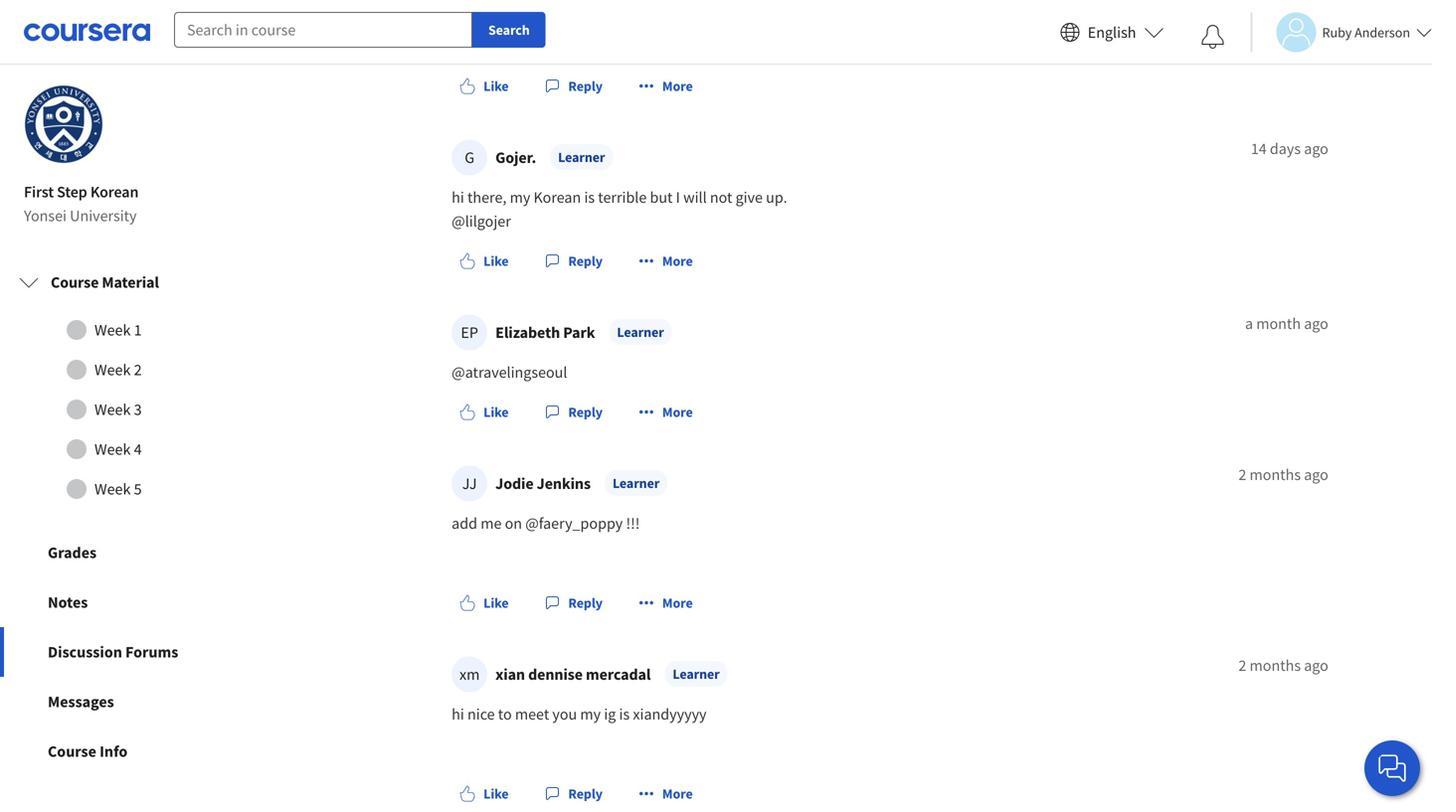 Task type: describe. For each thing, give the bounding box(es) containing it.
elizabeth park
[[496, 323, 595, 343]]

hi nice to meet you my ig is xiandyyyyy
[[452, 705, 707, 725]]

week for week 4
[[95, 440, 131, 460]]

notes link
[[0, 578, 287, 628]]

on
[[505, 514, 522, 534]]

months for hi nice to meet you my ig is xiandyyyyy
[[1250, 656, 1301, 676]]

up.
[[766, 188, 788, 207]]

a
[[1246, 314, 1254, 334]]

hi for hi there, my korean is terrible but i will not give up. @lilgojer
[[452, 188, 464, 207]]

course for course info
[[48, 742, 96, 762]]

you
[[553, 705, 577, 725]]

step
[[57, 182, 87, 202]]

more for jodie jenkins
[[663, 595, 693, 612]]

ruby
[[1323, 23, 1352, 41]]

add me on @faery_poppy !!!
[[452, 514, 640, 534]]

2 ago from the top
[[1305, 314, 1329, 334]]

learner element for xian dennise mercadal
[[665, 662, 728, 688]]

add
[[452, 514, 478, 534]]

forums
[[125, 643, 178, 663]]

2 for hi nice to meet you my ig is xiandyyyyy
[[1239, 656, 1247, 676]]

week 2
[[95, 360, 142, 380]]

1 reply button from the top
[[537, 68, 611, 104]]

show notifications image
[[1201, 25, 1225, 49]]

korean inside hi there, my korean is terrible but i will not give up. @lilgojer
[[534, 188, 581, 207]]

anderson
[[1355, 23, 1411, 41]]

notes
[[48, 593, 88, 613]]

week 3 link
[[19, 390, 268, 430]]

korean inside first step korean yonsei university
[[90, 182, 139, 202]]

more button for hi nice to meet you my ig is xiandyyyyy
[[631, 777, 701, 809]]

yonsei
[[24, 206, 67, 226]]

xian
[[496, 665, 525, 685]]

reply button for xian dennise mercadal
[[537, 777, 611, 809]]

g
[[465, 148, 475, 168]]

like for xian dennise mercadal
[[484, 786, 509, 803]]

1
[[134, 320, 142, 340]]

thumbs up image for jj
[[460, 596, 476, 611]]

thumbs up image for ep
[[460, 405, 476, 420]]

first
[[24, 182, 54, 202]]

like for jodie jenkins
[[484, 595, 509, 612]]

meet
[[515, 705, 549, 725]]

@atravelingseoul
[[452, 363, 568, 383]]

elizabeth
[[496, 323, 560, 343]]

course material
[[51, 273, 159, 293]]

like button for jj
[[452, 586, 517, 621]]

ep
[[461, 323, 478, 343]]

more button for gojer.
[[631, 243, 701, 279]]

messages link
[[0, 678, 287, 727]]

coursera image
[[24, 16, 150, 48]]

give
[[736, 188, 763, 207]]

search
[[489, 21, 530, 39]]

2 for add me on @faery_poppy !!!
[[1239, 465, 1247, 485]]

first step korean yonsei university
[[24, 182, 139, 226]]

0 vertical spatial 2
[[134, 360, 142, 380]]

1 like from the top
[[484, 77, 509, 95]]

week 1
[[95, 320, 142, 340]]

reply for xian dennise mercadal
[[569, 786, 603, 803]]

like button for xm
[[452, 777, 517, 809]]

week 1 link
[[19, 310, 268, 350]]

!!!
[[626, 514, 640, 534]]

month
[[1257, 314, 1301, 334]]

@faery_poppy
[[526, 514, 623, 534]]

learner element for elizabeth park
[[609, 319, 672, 345]]

will
[[684, 188, 707, 207]]

like for elizabeth park
[[484, 404, 509, 421]]

is inside hi there, my korean is terrible but i will not give up. @lilgojer
[[584, 188, 595, 207]]

dennise
[[528, 665, 583, 685]]

there,
[[468, 188, 507, 207]]

park
[[563, 323, 595, 343]]

week 3
[[95, 400, 142, 420]]

hi there, my korean is terrible but i will not give up. @lilgojer
[[452, 188, 788, 231]]

reply for elizabeth park
[[569, 404, 603, 421]]

ruby anderson button
[[1251, 12, 1433, 52]]

5
[[134, 480, 142, 500]]

chat with us image
[[1377, 753, 1409, 785]]

Search in course text field
[[174, 12, 473, 48]]



Task type: locate. For each thing, give the bounding box(es) containing it.
4 like from the top
[[484, 595, 509, 612]]

jj
[[462, 474, 477, 494]]

2 more button from the top
[[631, 243, 701, 279]]

info
[[100, 742, 128, 762]]

4 more from the top
[[663, 595, 693, 612]]

0 vertical spatial months
[[1250, 465, 1301, 485]]

hi for hi nice to meet you my ig is xiandyyyyy
[[452, 705, 464, 725]]

1 horizontal spatial is
[[619, 705, 630, 725]]

2 vertical spatial 2
[[1239, 656, 1247, 676]]

learner up "xiandyyyyy"
[[673, 666, 720, 684]]

to
[[498, 705, 512, 725]]

2 months ago for hi nice to meet you my ig is xiandyyyyy
[[1239, 656, 1329, 676]]

4 ago from the top
[[1305, 656, 1329, 676]]

1 vertical spatial 2
[[1239, 465, 1247, 485]]

gojer.
[[496, 148, 536, 168]]

like button up xm
[[452, 586, 517, 621]]

grades
[[48, 543, 97, 563]]

more for gojer.
[[663, 252, 693, 270]]

is right ig
[[619, 705, 630, 725]]

more button up mercadal
[[631, 586, 701, 621]]

@lilgojer
[[452, 211, 511, 231]]

1 vertical spatial more button
[[631, 243, 701, 279]]

ago
[[1305, 139, 1329, 159], [1305, 314, 1329, 334], [1305, 465, 1329, 485], [1305, 656, 1329, 676]]

2 2 months ago from the top
[[1239, 656, 1329, 676]]

thumbs up image down search button
[[460, 78, 476, 94]]

help center image
[[1381, 757, 1405, 781]]

i
[[676, 188, 680, 207]]

1 horizontal spatial korean
[[534, 188, 581, 207]]

0 vertical spatial course
[[51, 273, 99, 293]]

1 more button from the top
[[631, 586, 701, 621]]

reply button down hi nice to meet you my ig is xiandyyyyy
[[537, 777, 611, 809]]

0 vertical spatial is
[[584, 188, 595, 207]]

my left ig
[[580, 705, 601, 725]]

week
[[95, 320, 131, 340], [95, 360, 131, 380], [95, 400, 131, 420], [95, 440, 131, 460], [95, 480, 131, 500]]

5 week from the top
[[95, 480, 131, 500]]

2 more from the top
[[663, 252, 693, 270]]

like
[[484, 77, 509, 95], [484, 252, 509, 270], [484, 404, 509, 421], [484, 595, 509, 612], [484, 786, 509, 803]]

ig
[[604, 705, 616, 725]]

1 thumbs up image from the top
[[460, 78, 476, 94]]

me
[[481, 514, 502, 534]]

not
[[710, 188, 733, 207]]

nice
[[468, 705, 495, 725]]

3 reply button from the top
[[537, 395, 611, 430]]

4 week from the top
[[95, 440, 131, 460]]

thumbs up image up xm
[[460, 596, 476, 611]]

thumbs up image
[[460, 253, 476, 269], [460, 787, 476, 802]]

my inside hi there, my korean is terrible but i will not give up. @lilgojer
[[510, 188, 531, 207]]

week left 3
[[95, 400, 131, 420]]

week down week 1
[[95, 360, 131, 380]]

more button for elizabeth park
[[631, 395, 701, 430]]

14
[[1252, 139, 1267, 159]]

like up "xian"
[[484, 595, 509, 612]]

grades link
[[0, 528, 287, 578]]

learner for elizabeth park
[[617, 323, 664, 341]]

xian dennise mercadal
[[496, 665, 651, 685]]

1 2 months ago from the top
[[1239, 465, 1329, 485]]

hi left there,
[[452, 188, 464, 207]]

reply for gojer.
[[569, 252, 603, 270]]

2 thumbs up image from the top
[[460, 787, 476, 802]]

1 vertical spatial 2 months ago
[[1239, 656, 1329, 676]]

3 like from the top
[[484, 404, 509, 421]]

4
[[134, 440, 142, 460]]

yonsei university image
[[24, 85, 103, 164]]

terrible
[[598, 188, 647, 207]]

week for week 1
[[95, 320, 131, 340]]

learner element up terrible
[[550, 144, 613, 170]]

week for week 5
[[95, 480, 131, 500]]

learner element for gojer.
[[550, 144, 613, 170]]

reply button for jodie jenkins
[[537, 586, 611, 621]]

4 like button from the top
[[452, 586, 517, 621]]

learner for gojer.
[[558, 148, 605, 166]]

a month ago
[[1246, 314, 1329, 334]]

thumbs up image down nice
[[460, 787, 476, 802]]

reply for jodie jenkins
[[569, 595, 603, 612]]

english button
[[1052, 0, 1173, 65]]

5 like from the top
[[484, 786, 509, 803]]

reply
[[569, 77, 603, 95], [569, 252, 603, 270], [569, 404, 603, 421], [569, 595, 603, 612], [569, 786, 603, 803]]

like button for g
[[452, 243, 517, 279]]

reply button up xian dennise mercadal
[[537, 586, 611, 621]]

hi
[[452, 188, 464, 207], [452, 705, 464, 725]]

course info link
[[0, 727, 287, 777]]

0 horizontal spatial is
[[584, 188, 595, 207]]

2 vertical spatial thumbs up image
[[460, 596, 476, 611]]

5 reply button from the top
[[537, 777, 611, 809]]

thumbs up image down @lilgojer
[[460, 253, 476, 269]]

2 like button from the top
[[452, 243, 517, 279]]

my
[[510, 188, 531, 207], [580, 705, 601, 725]]

week inside 'link'
[[95, 400, 131, 420]]

2 week from the top
[[95, 360, 131, 380]]

jodie jenkins
[[496, 474, 591, 494]]

2 reply from the top
[[569, 252, 603, 270]]

week 2 link
[[19, 350, 268, 390]]

course for course material
[[51, 273, 99, 293]]

days
[[1271, 139, 1301, 159]]

week for week 2
[[95, 360, 131, 380]]

months
[[1250, 465, 1301, 485], [1250, 656, 1301, 676]]

course left material
[[51, 273, 99, 293]]

1 vertical spatial more button
[[631, 777, 701, 809]]

like button down the @atravelingseoul
[[452, 395, 517, 430]]

like down to
[[484, 786, 509, 803]]

0 vertical spatial my
[[510, 188, 531, 207]]

2 months from the top
[[1250, 656, 1301, 676]]

like button down search button
[[452, 68, 517, 104]]

jenkins
[[537, 474, 591, 494]]

korean up university
[[90, 182, 139, 202]]

1 ago from the top
[[1305, 139, 1329, 159]]

reply button up jenkins
[[537, 395, 611, 430]]

1 more button from the top
[[631, 68, 701, 104]]

learner up "!!!"
[[613, 475, 660, 493]]

reply button for elizabeth park
[[537, 395, 611, 430]]

1 like button from the top
[[452, 68, 517, 104]]

more button for add me on @faery_poppy !!!
[[631, 586, 701, 621]]

0 vertical spatial 2 months ago
[[1239, 465, 1329, 485]]

like button
[[452, 68, 517, 104], [452, 243, 517, 279], [452, 395, 517, 430], [452, 586, 517, 621], [452, 777, 517, 809]]

3 more button from the top
[[631, 395, 701, 430]]

korean down gojer.
[[534, 188, 581, 207]]

xm
[[460, 665, 480, 685]]

2 months ago for add me on @faery_poppy !!!
[[1239, 465, 1329, 485]]

ago for !!!
[[1305, 465, 1329, 485]]

thumbs up image for hi nice to meet you my ig is xiandyyyyy
[[460, 787, 476, 802]]

1 vertical spatial thumbs up image
[[460, 405, 476, 420]]

like down the @atravelingseoul
[[484, 404, 509, 421]]

1 more from the top
[[663, 77, 693, 95]]

3 week from the top
[[95, 400, 131, 420]]

3 reply from the top
[[569, 404, 603, 421]]

14 days ago
[[1252, 139, 1329, 159]]

course material button
[[3, 255, 284, 310]]

course inside dropdown button
[[51, 273, 99, 293]]

1 vertical spatial thumbs up image
[[460, 787, 476, 802]]

1 vertical spatial months
[[1250, 656, 1301, 676]]

discussion forums link
[[0, 628, 287, 678]]

like button down nice
[[452, 777, 517, 809]]

material
[[102, 273, 159, 293]]

0 vertical spatial thumbs up image
[[460, 78, 476, 94]]

1 vertical spatial course
[[48, 742, 96, 762]]

reply button down search button
[[537, 68, 611, 104]]

1 vertical spatial is
[[619, 705, 630, 725]]

more for elizabeth park
[[663, 404, 693, 421]]

my right there,
[[510, 188, 531, 207]]

learner element
[[550, 144, 613, 170], [609, 319, 672, 345], [605, 471, 668, 497], [665, 662, 728, 688]]

0 vertical spatial thumbs up image
[[460, 253, 476, 269]]

ruby anderson
[[1323, 23, 1411, 41]]

thumbs up image down the @atravelingseoul
[[460, 405, 476, 420]]

3 ago from the top
[[1305, 465, 1329, 485]]

learner element up "!!!"
[[605, 471, 668, 497]]

0 vertical spatial hi
[[452, 188, 464, 207]]

thumbs up image
[[460, 78, 476, 94], [460, 405, 476, 420], [460, 596, 476, 611]]

1 horizontal spatial my
[[580, 705, 601, 725]]

learner for xian dennise mercadal
[[673, 666, 720, 684]]

more button
[[631, 68, 701, 104], [631, 243, 701, 279], [631, 395, 701, 430]]

hi inside hi there, my korean is terrible but i will not give up. @lilgojer
[[452, 188, 464, 207]]

4 reply button from the top
[[537, 586, 611, 621]]

1 months from the top
[[1250, 465, 1301, 485]]

more
[[663, 77, 693, 95], [663, 252, 693, 270], [663, 404, 693, 421], [663, 595, 693, 612], [663, 786, 693, 803]]

jodie
[[496, 474, 534, 494]]

0 vertical spatial more button
[[631, 586, 701, 621]]

1 week from the top
[[95, 320, 131, 340]]

xiandyyyyy
[[633, 705, 707, 725]]

like button for ep
[[452, 395, 517, 430]]

week 5
[[95, 480, 142, 500]]

2 vertical spatial more button
[[631, 395, 701, 430]]

thumbs up image for hi there, my korean is terrible but i will not give up. @lilgojer
[[460, 253, 476, 269]]

0 horizontal spatial korean
[[90, 182, 139, 202]]

0 horizontal spatial my
[[510, 188, 531, 207]]

more button down "xiandyyyyy"
[[631, 777, 701, 809]]

english
[[1088, 22, 1137, 42]]

is
[[584, 188, 595, 207], [619, 705, 630, 725]]

learner element right park
[[609, 319, 672, 345]]

4 reply from the top
[[569, 595, 603, 612]]

learner element for jodie jenkins
[[605, 471, 668, 497]]

like button down @lilgojer
[[452, 243, 517, 279]]

2 thumbs up image from the top
[[460, 405, 476, 420]]

like down @lilgojer
[[484, 252, 509, 270]]

1 thumbs up image from the top
[[460, 253, 476, 269]]

2 reply button from the top
[[537, 243, 611, 279]]

1 vertical spatial hi
[[452, 705, 464, 725]]

university
[[70, 206, 137, 226]]

5 more from the top
[[663, 786, 693, 803]]

2 hi from the top
[[452, 705, 464, 725]]

week 4 link
[[19, 430, 268, 470]]

3 thumbs up image from the top
[[460, 596, 476, 611]]

more for xian dennise mercadal
[[663, 786, 693, 803]]

learner
[[558, 148, 605, 166], [617, 323, 664, 341], [613, 475, 660, 493], [673, 666, 720, 684]]

korean
[[90, 182, 139, 202], [534, 188, 581, 207]]

learner up terrible
[[558, 148, 605, 166]]

months for add me on @faery_poppy !!!
[[1250, 465, 1301, 485]]

2 more button from the top
[[631, 777, 701, 809]]

learner right park
[[617, 323, 664, 341]]

5 like button from the top
[[452, 777, 517, 809]]

reply button down hi there, my korean is terrible but i will not give up. @lilgojer
[[537, 243, 611, 279]]

3 like button from the top
[[452, 395, 517, 430]]

1 hi from the top
[[452, 188, 464, 207]]

discussion forums
[[48, 643, 178, 663]]

course info
[[48, 742, 128, 762]]

learner for jodie jenkins
[[613, 475, 660, 493]]

week for week 3
[[95, 400, 131, 420]]

1 vertical spatial my
[[580, 705, 601, 725]]

ago for is
[[1305, 139, 1329, 159]]

mercadal
[[586, 665, 651, 685]]

reply button for gojer.
[[537, 243, 611, 279]]

3 more from the top
[[663, 404, 693, 421]]

2
[[134, 360, 142, 380], [1239, 465, 1247, 485], [1239, 656, 1247, 676]]

ago for you
[[1305, 656, 1329, 676]]

like for gojer.
[[484, 252, 509, 270]]

is left terrible
[[584, 188, 595, 207]]

2 like from the top
[[484, 252, 509, 270]]

0 vertical spatial more button
[[631, 68, 701, 104]]

1 reply from the top
[[569, 77, 603, 95]]

week left 1
[[95, 320, 131, 340]]

week 5 link
[[19, 470, 268, 509]]

3
[[134, 400, 142, 420]]

but
[[650, 188, 673, 207]]

course left info
[[48, 742, 96, 762]]

week 4
[[95, 440, 142, 460]]

learner element up "xiandyyyyy"
[[665, 662, 728, 688]]

hi left nice
[[452, 705, 464, 725]]

discussion
[[48, 643, 122, 663]]

week left 4
[[95, 440, 131, 460]]

like down search button
[[484, 77, 509, 95]]

2 months ago
[[1239, 465, 1329, 485], [1239, 656, 1329, 676]]

week left 5
[[95, 480, 131, 500]]

messages
[[48, 693, 114, 712]]

search button
[[473, 12, 546, 48]]

5 reply from the top
[[569, 786, 603, 803]]

more button
[[631, 586, 701, 621], [631, 777, 701, 809]]



Task type: vqa. For each thing, say whether or not it's contained in the screenshot.
WEEK corresponding to Week 5
yes



